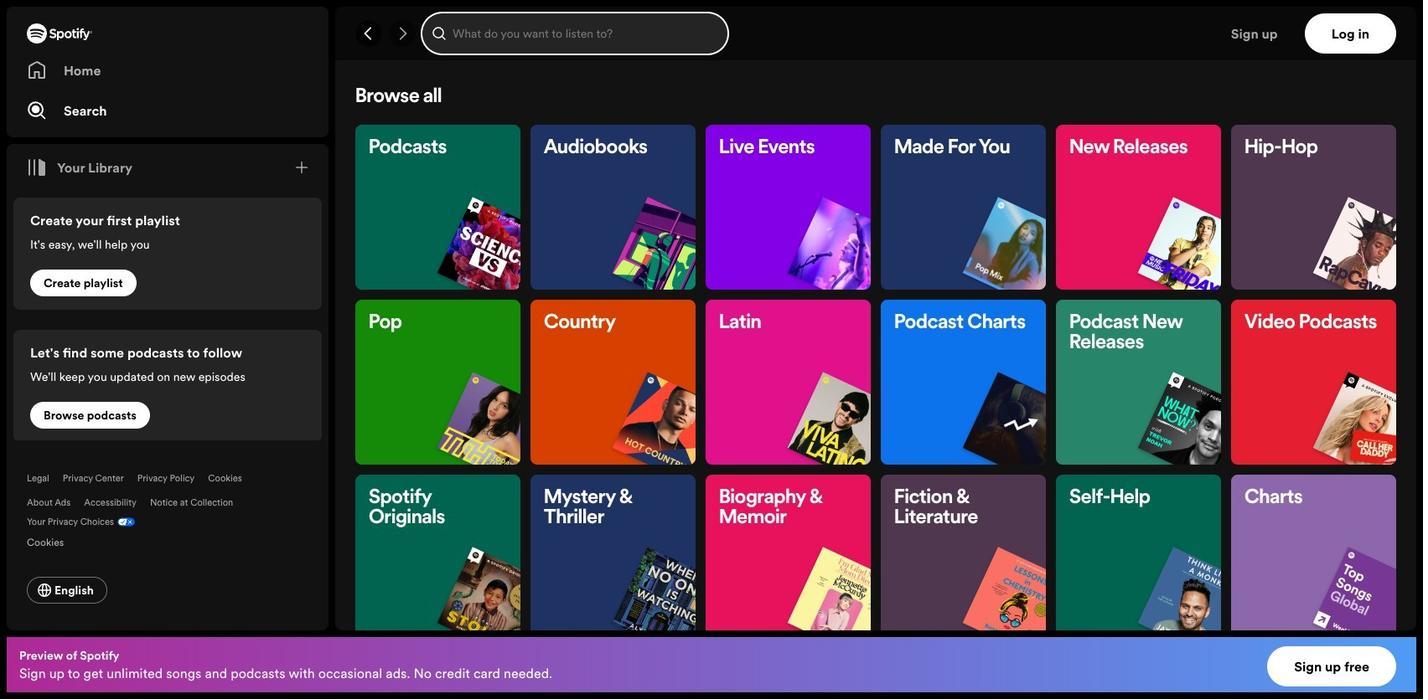 Task type: describe. For each thing, give the bounding box(es) containing it.
main element
[[7, 7, 329, 631]]

spotify image
[[27, 23, 92, 44]]

go forward image
[[396, 27, 409, 40]]

browse all element
[[355, 87, 1423, 700]]



Task type: locate. For each thing, give the bounding box(es) containing it.
What do you want to listen to? field
[[422, 13, 728, 54]]

none search field inside top bar and user menu element
[[422, 13, 728, 54]]

None search field
[[422, 13, 728, 54]]

go back image
[[362, 27, 376, 40]]

top bar and user menu element
[[335, 7, 1417, 60]]



Task type: vqa. For each thing, say whether or not it's contained in the screenshot.
SEARCH FIELD within Top bar and user menu element
yes



